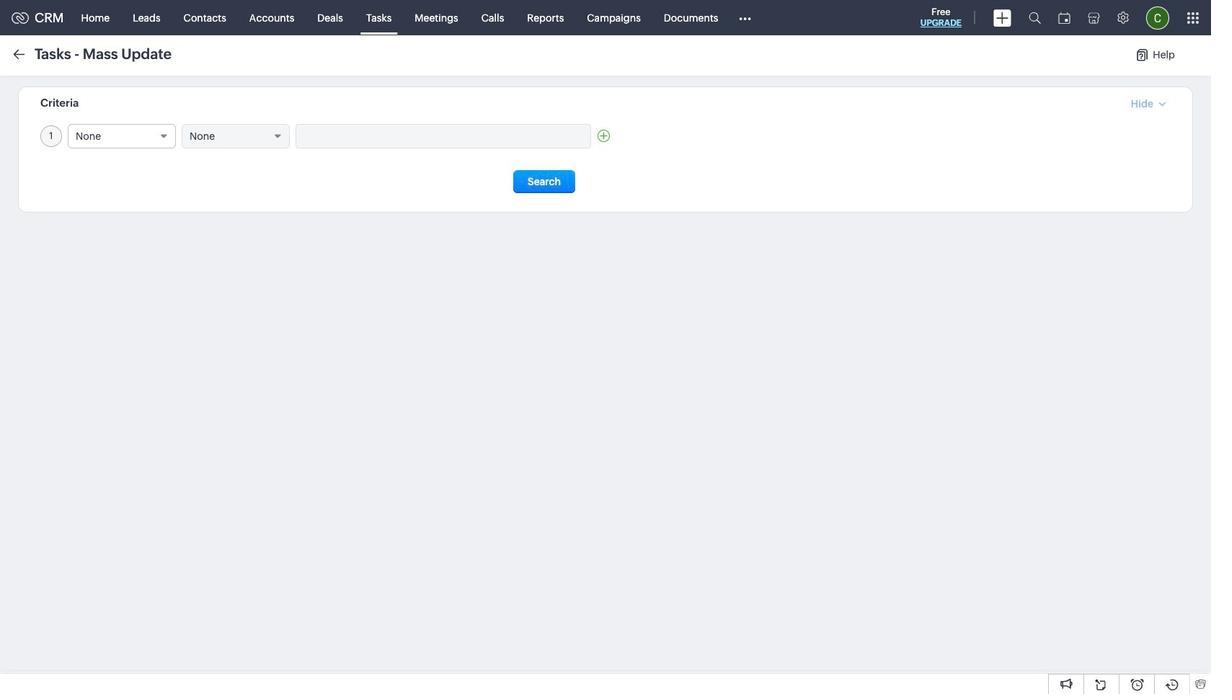 Task type: describe. For each thing, give the bounding box(es) containing it.
Other Modules field
[[730, 6, 761, 29]]

logo image
[[12, 12, 29, 23]]

search element
[[1020, 0, 1050, 35]]

calendar image
[[1059, 12, 1071, 23]]

create menu image
[[994, 9, 1012, 26]]

profile image
[[1147, 6, 1170, 29]]



Task type: locate. For each thing, give the bounding box(es) containing it.
create menu element
[[985, 0, 1020, 35]]

None text field
[[296, 125, 591, 148]]

profile element
[[1138, 0, 1178, 35]]

search image
[[1029, 12, 1041, 24]]



Task type: vqa. For each thing, say whether or not it's contained in the screenshot.
the Profile element
yes



